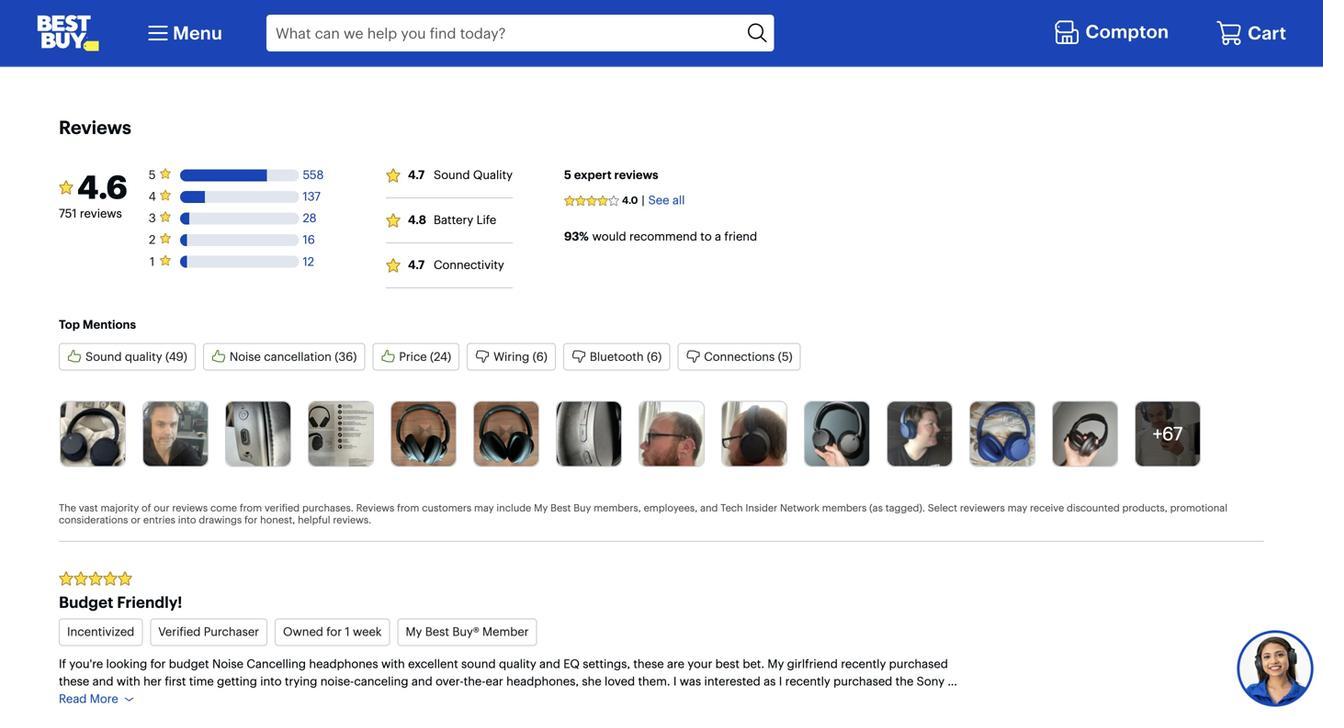 Task type: describe. For each thing, give the bounding box(es) containing it.
(5)
[[778, 349, 793, 364]]

add for $ the add to cart button
[[350, 34, 374, 48]]

119.99
[[329, 2, 368, 19]]

and
[[700, 502, 718, 515]]

entries
[[143, 514, 175, 527]]

751 reviews
[[59, 206, 122, 221]]

4.0
[[622, 194, 638, 207]]

see all link
[[648, 193, 685, 208]]

0 vertical spatial reviews
[[614, 168, 659, 182]]

0 vertical spatial sound
[[434, 168, 470, 182]]

reviews inside the vast majority of our reviews come from verified purchases. reviews from customers may include my best buy members, employees, and tech insider network members (as tagged). select reviewers may receive discounted products, promotional considerations or entries into drawings for honest, helpful reviews.
[[172, 502, 208, 515]]

1 customer provided image, click to load a larger version image from the left
[[61, 402, 125, 466]]

751
[[59, 206, 77, 221]]

3 customer provided image, click to load a larger version image from the left
[[640, 402, 704, 466]]

4.8 battery life
[[408, 213, 497, 227]]

incentivized
[[67, 625, 134, 640]]

read more button
[[59, 691, 137, 708]]

0 vertical spatial 1
[[150, 254, 155, 269]]

member
[[483, 625, 529, 640]]

fully contracted, click to load a larger version image
[[474, 402, 539, 466]]

reviewers
[[960, 502, 1005, 515]]

4.8
[[408, 213, 426, 227]]

owned for 1 week button
[[275, 619, 390, 646]]

friend
[[725, 229, 757, 244]]

3
[[149, 211, 156, 226]]

the
[[59, 502, 76, 515]]

4.7 for 4.7 connectivity
[[408, 258, 425, 272]]

purchaser
[[204, 625, 259, 640]]

employees,
[[644, 502, 698, 515]]

1 inside dropdown button
[[345, 625, 350, 640]]

1 add to cart button from the left
[[77, 28, 188, 55]]

best buy help human beacon image
[[1237, 630, 1315, 708]]

| see all
[[642, 193, 685, 208]]

considerations
[[59, 514, 128, 527]]

wiring
[[494, 349, 530, 364]]

quality
[[125, 349, 162, 364]]

$ for 119.99
[[322, 2, 329, 19]]

mentions
[[83, 318, 136, 332]]

promotional
[[1171, 502, 1228, 515]]

compton
[[1086, 20, 1169, 43]]

5 for 5
[[149, 168, 156, 182]]

verified purchaser button
[[150, 619, 267, 646]]

vast
[[79, 502, 98, 515]]

read
[[59, 692, 87, 707]]

2 may from the left
[[1008, 502, 1028, 515]]

wiring (6)
[[494, 349, 548, 364]]

4.6
[[77, 168, 128, 207]]

see
[[648, 193, 669, 208]]

battery
[[434, 213, 474, 227]]

menu
[[173, 22, 222, 44]]

menu button
[[143, 18, 222, 48]]

receive
[[1030, 502, 1064, 515]]

4.7 for 4.7 sound quality
[[408, 168, 425, 182]]

558
[[303, 168, 324, 182]]

(as
[[870, 502, 883, 515]]

budget friendly!
[[59, 593, 182, 613]]

(49)
[[165, 349, 187, 364]]

best inside my best buy® member dropdown button
[[425, 625, 449, 640]]

top
[[59, 318, 80, 332]]

insider
[[746, 502, 778, 515]]

expert
[[574, 168, 612, 182]]

12
[[303, 254, 314, 269]]

connections (5)
[[704, 349, 793, 364]]

28
[[303, 211, 317, 226]]

our
[[154, 502, 170, 515]]

1 may from the left
[[474, 502, 494, 515]]

features listed on box, click to load a larger version image
[[309, 402, 373, 466]]

(36)
[[335, 349, 357, 364]]

|
[[642, 193, 645, 208]]

add to cart button for $
[[314, 28, 425, 55]]

buy
[[574, 502, 591, 515]]

network
[[780, 502, 820, 515]]

recommend
[[630, 229, 697, 244]]

my best buy® member
[[406, 625, 529, 640]]

verified
[[265, 502, 300, 515]]

5 for 5 expert reviews
[[564, 168, 572, 182]]

a
[[715, 229, 721, 244]]

5 customer provided image, click to load a larger version image from the left
[[805, 402, 869, 466]]

products,
[[1123, 502, 1168, 515]]

add to cart for 3rd the add to cart button from the right
[[113, 34, 179, 48]]

$ for 39.99
[[559, 2, 566, 19]]

compton button
[[1054, 16, 1174, 50]]

reviews inside the vast majority of our reviews come from verified purchases. reviews from customers may include my best buy members, employees, and tech insider network members (as tagged). select reviewers may receive discounted products, promotional considerations or entries into drawings for honest, helpful reviews.
[[356, 502, 395, 515]]

8 customer provided image, click to load a larger version image from the left
[[1053, 402, 1118, 466]]

6 customer provided image, click to load a larger version image from the left
[[888, 402, 952, 466]]

1 vertical spatial sound
[[85, 349, 122, 364]]

members
[[822, 502, 867, 515]]

add to cart for $ the add to cart button
[[350, 34, 416, 48]]

into
[[178, 514, 196, 527]]



Task type: locate. For each thing, give the bounding box(es) containing it.
reviews right purchases.
[[356, 502, 395, 515]]

2 horizontal spatial add to cart
[[1062, 34, 1127, 48]]

1 vertical spatial 4.7
[[408, 258, 425, 272]]

sound down mentions
[[85, 349, 122, 364]]

0 horizontal spatial $
[[322, 2, 329, 19]]

0 horizontal spatial may
[[474, 502, 494, 515]]

for inside the vast majority of our reviews come from verified purchases. reviews from customers may include my best buy members, employees, and tech insider network members (as tagged). select reviewers may receive discounted products, promotional considerations or entries into drawings for honest, helpful reviews.
[[245, 514, 258, 527]]

owned for 1 week
[[283, 625, 382, 640]]

1 horizontal spatial best
[[551, 502, 571, 515]]

5 left expert
[[564, 168, 572, 182]]

buy®
[[453, 625, 479, 640]]

3 add from the left
[[1062, 34, 1085, 48]]

for inside dropdown button
[[327, 625, 342, 640]]

1 horizontal spatial 1
[[345, 625, 350, 640]]

customer provided image, click to load a larger version image up vast
[[61, 402, 125, 466]]

2
[[149, 233, 156, 247]]

customer provided image, click to load a larger version image
[[61, 402, 125, 466], [143, 402, 208, 466], [640, 402, 704, 466], [722, 402, 787, 466], [805, 402, 869, 466], [888, 402, 952, 466], [971, 402, 1035, 466], [1053, 402, 1118, 466], [1136, 402, 1200, 466]]

read more
[[59, 692, 118, 707]]

1 horizontal spatial reviews
[[356, 502, 395, 515]]

price (24)
[[399, 349, 451, 364]]

customer provided image, click to load a larger version image up our
[[143, 402, 208, 466]]

Type to search. Navigate forward to hear suggestions text field
[[267, 15, 742, 51]]

0 vertical spatial for
[[245, 514, 258, 527]]

(24)
[[430, 349, 451, 364]]

2 vertical spatial reviews
[[172, 502, 208, 515]]

best inside the vast majority of our reviews come from verified purchases. reviews from customers may include my best buy members, employees, and tech insider network members (as tagged). select reviewers may receive discounted products, promotional considerations or entries into drawings for honest, helpful reviews.
[[551, 502, 571, 515]]

my inside my best buy® member dropdown button
[[406, 625, 422, 640]]

sound quality (49)
[[85, 349, 187, 364]]

bluetooth (6)
[[590, 349, 662, 364]]

add down 119.99
[[350, 34, 374, 48]]

best
[[551, 502, 571, 515], [425, 625, 449, 640]]

0 horizontal spatial for
[[245, 514, 258, 527]]

(6) right bluetooth
[[647, 349, 662, 364]]

0 horizontal spatial add to cart
[[113, 34, 179, 48]]

include
[[497, 502, 531, 515]]

5 up 4
[[149, 168, 156, 182]]

137
[[303, 189, 321, 204]]

reviews
[[614, 168, 659, 182], [80, 206, 122, 221], [172, 502, 208, 515]]

from left customers
[[397, 502, 419, 515]]

to
[[139, 34, 151, 48], [376, 34, 388, 48], [1088, 34, 1100, 48], [701, 229, 712, 244]]

3 add to cart from the left
[[1062, 34, 1127, 48]]

1 horizontal spatial add to cart button
[[314, 28, 425, 55]]

39.99
[[566, 2, 602, 19]]

fully extended, click to load a larger version image
[[392, 402, 456, 466]]

customer provided image, click to load a larger version image inside "+67" button
[[1136, 402, 1200, 466]]

members,
[[594, 502, 641, 515]]

reviews right the 751
[[80, 206, 122, 221]]

the vast majority of our reviews come from verified purchases. reviews from customers may include my best buy members, employees, and tech insider network members (as tagged). select reviewers may receive discounted products, promotional considerations or entries into drawings for honest, helpful reviews.
[[59, 502, 1228, 527]]

verified
[[158, 625, 201, 640]]

0 vertical spatial best
[[551, 502, 571, 515]]

1 (6) from the left
[[533, 349, 548, 364]]

customer provided image, click to load a larger version image up "tagged)."
[[888, 402, 952, 466]]

1 horizontal spatial my
[[534, 502, 548, 515]]

2 customer provided image, click to load a larger version image from the left
[[143, 402, 208, 466]]

customer provided image, click to load a larger version image up reviewers
[[971, 402, 1035, 466]]

93 % would recommend to a friend
[[564, 229, 757, 244]]

0 vertical spatial 4.7
[[408, 168, 425, 182]]

noise cancellation (36)
[[230, 349, 357, 364]]

(6) right the wiring
[[533, 349, 548, 364]]

cart link
[[1216, 19, 1287, 47]]

drawings
[[199, 514, 242, 527]]

1 horizontal spatial $
[[559, 2, 566, 19]]

my right include
[[534, 502, 548, 515]]

control buttons, click to load a larger version image
[[557, 402, 621, 466]]

4
[[149, 189, 156, 204]]

power, charging, headphone jack, click to load a larger version image
[[226, 402, 290, 466]]

1 add from the left
[[113, 34, 137, 48]]

7 customer provided image, click to load a larger version image from the left
[[971, 402, 1035, 466]]

+67 button
[[1135, 401, 1201, 467]]

may left receive
[[1008, 502, 1028, 515]]

1 add to cart from the left
[[113, 34, 179, 48]]

0 horizontal spatial add
[[113, 34, 137, 48]]

1 vertical spatial 1
[[345, 625, 350, 640]]

add to cart
[[113, 34, 179, 48], [350, 34, 416, 48], [1062, 34, 1127, 48]]

would
[[592, 229, 626, 244]]

life
[[477, 213, 497, 227]]

reviews up |
[[614, 168, 659, 182]]

1 $ from the left
[[322, 2, 329, 19]]

customers
[[422, 502, 472, 515]]

1 horizontal spatial reviews
[[172, 502, 208, 515]]

1 horizontal spatial sound
[[434, 168, 470, 182]]

1 vertical spatial reviews
[[80, 206, 122, 221]]

699.99
[[1040, 2, 1085, 19]]

16
[[303, 233, 315, 247]]

sound left quality
[[434, 168, 470, 182]]

2 (6) from the left
[[647, 349, 662, 364]]

bestbuy.com image
[[37, 15, 99, 51]]

owned
[[283, 625, 323, 640]]

quality
[[473, 168, 513, 182]]

0 horizontal spatial 1
[[150, 254, 155, 269]]

best left buy®
[[425, 625, 449, 640]]

1 from from the left
[[240, 502, 262, 515]]

2 horizontal spatial add
[[1062, 34, 1085, 48]]

$ 119.99
[[322, 2, 368, 19]]

0 vertical spatial reviews
[[59, 116, 131, 139]]

0 horizontal spatial 5
[[149, 168, 156, 182]]

add right 'bestbuy.com' image
[[113, 34, 137, 48]]

5
[[149, 168, 156, 182], [564, 168, 572, 182]]

customer provided image, click to load a larger version image up products,
[[1136, 402, 1200, 466]]

cart icon image
[[1216, 19, 1243, 47]]

0 vertical spatial my
[[534, 502, 548, 515]]

1 horizontal spatial add to cart
[[350, 34, 416, 48]]

noise
[[230, 349, 261, 364]]

0 horizontal spatial reviews
[[80, 206, 122, 221]]

tech
[[721, 502, 743, 515]]

add to cart button for 699.99
[[1026, 28, 1137, 55]]

4.7 connectivity
[[408, 258, 504, 272]]

add to cart down the '699.99'
[[1062, 34, 1127, 48]]

my right the week
[[406, 625, 422, 640]]

best left buy
[[551, 502, 571, 515]]

come
[[210, 502, 237, 515]]

may left include
[[474, 502, 494, 515]]

4.7
[[408, 168, 425, 182], [408, 258, 425, 272]]

my
[[534, 502, 548, 515], [406, 625, 422, 640]]

from
[[240, 502, 262, 515], [397, 502, 419, 515]]

reviews up 4.6
[[59, 116, 131, 139]]

price
[[399, 349, 427, 364]]

4 customer provided image, click to load a larger version image from the left
[[722, 402, 787, 466]]

1 down 2
[[150, 254, 155, 269]]

all
[[673, 193, 685, 208]]

discounted
[[1067, 502, 1120, 515]]

2 $ from the left
[[559, 2, 566, 19]]

add
[[113, 34, 137, 48], [350, 34, 374, 48], [1062, 34, 1085, 48]]

1 vertical spatial for
[[327, 625, 342, 640]]

2 horizontal spatial reviews
[[614, 168, 659, 182]]

customer provided image, click to load a larger version image up the discounted
[[1053, 402, 1118, 466]]

2 from from the left
[[397, 502, 419, 515]]

1 4.7 from the top
[[408, 168, 425, 182]]

week
[[353, 625, 382, 640]]

add for 3rd the add to cart button from the right
[[113, 34, 137, 48]]

tagged).
[[886, 502, 925, 515]]

0 horizontal spatial sound
[[85, 349, 122, 364]]

customer provided image, click to load a larger version image up insider
[[722, 402, 787, 466]]

from right the come on the bottom left of page
[[240, 502, 262, 515]]

9 customer provided image, click to load a larger version image from the left
[[1136, 402, 1200, 466]]

add down the '699.99'
[[1062, 34, 1085, 48]]

customer provided image, click to load a larger version image up members
[[805, 402, 869, 466]]

4.7 sound quality
[[408, 168, 513, 182]]

0 horizontal spatial reviews
[[59, 116, 131, 139]]

%
[[579, 229, 589, 244]]

select
[[928, 502, 958, 515]]

verified purchaser
[[158, 625, 259, 640]]

(6) for wiring (6)
[[533, 349, 548, 364]]

(6) for bluetooth (6)
[[647, 349, 662, 364]]

2 add to cart button from the left
[[314, 28, 425, 55]]

4.7 down 4.8
[[408, 258, 425, 272]]

0 horizontal spatial (6)
[[533, 349, 548, 364]]

1
[[150, 254, 155, 269], [345, 625, 350, 640]]

connections
[[704, 349, 775, 364]]

$ 39.99
[[559, 2, 602, 19]]

my best buy® member button
[[397, 619, 537, 646]]

1 horizontal spatial for
[[327, 625, 342, 640]]

add to cart down 119.99
[[350, 34, 416, 48]]

0 horizontal spatial add to cart button
[[77, 28, 188, 55]]

majority
[[101, 502, 139, 515]]

1 5 from the left
[[149, 168, 156, 182]]

0 horizontal spatial from
[[240, 502, 262, 515]]

for right the owned
[[327, 625, 342, 640]]

1 horizontal spatial from
[[397, 502, 419, 515]]

bluetooth
[[590, 349, 644, 364]]

3 add to cart button from the left
[[1026, 28, 1137, 55]]

4.7 up 4.8
[[408, 168, 425, 182]]

2 add from the left
[[350, 34, 374, 48]]

budget
[[59, 593, 113, 613]]

0 horizontal spatial my
[[406, 625, 422, 640]]

reviews.
[[333, 514, 372, 527]]

1 horizontal spatial add
[[350, 34, 374, 48]]

2 add to cart from the left
[[350, 34, 416, 48]]

purchases.
[[302, 502, 354, 515]]

honest,
[[260, 514, 295, 527]]

1 vertical spatial my
[[406, 625, 422, 640]]

or
[[131, 514, 141, 527]]

93
[[564, 229, 579, 244]]

add to cart right 'bestbuy.com' image
[[113, 34, 179, 48]]

connectivity
[[434, 258, 504, 272]]

1 vertical spatial best
[[425, 625, 449, 640]]

1 horizontal spatial (6)
[[647, 349, 662, 364]]

cancellation
[[264, 349, 332, 364]]

sound
[[434, 168, 470, 182], [85, 349, 122, 364]]

1 horizontal spatial may
[[1008, 502, 1028, 515]]

0 horizontal spatial best
[[425, 625, 449, 640]]

customer provided image, click to load a larger version image up employees,
[[640, 402, 704, 466]]

my inside the vast majority of our reviews come from verified purchases. reviews from customers may include my best buy members, employees, and tech insider network members (as tagged). select reviewers may receive discounted products, promotional considerations or entries into drawings for honest, helpful reviews.
[[534, 502, 548, 515]]

1 horizontal spatial 5
[[564, 168, 572, 182]]

1 vertical spatial reviews
[[356, 502, 395, 515]]

friendly!
[[117, 593, 182, 613]]

5 expert reviews
[[564, 168, 659, 182]]

reviews right our
[[172, 502, 208, 515]]

for left honest,
[[245, 514, 258, 527]]

add to cart button
[[77, 28, 188, 55], [314, 28, 425, 55], [1026, 28, 1137, 55]]

2 4.7 from the top
[[408, 258, 425, 272]]

1 left the week
[[345, 625, 350, 640]]

2 horizontal spatial add to cart button
[[1026, 28, 1137, 55]]

2 5 from the left
[[564, 168, 572, 182]]

of
[[142, 502, 151, 515]]



Task type: vqa. For each thing, say whether or not it's contained in the screenshot.


